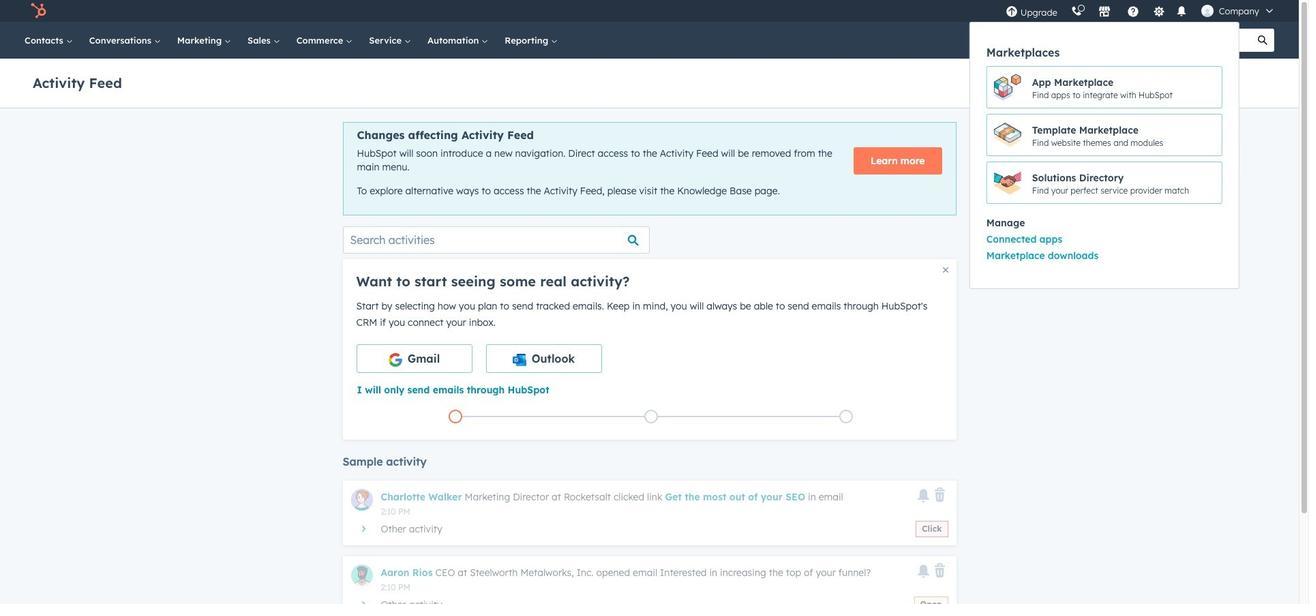 Task type: describe. For each thing, give the bounding box(es) containing it.
Search activities search field
[[343, 226, 650, 254]]

onboarding.steps.sendtrackedemailingmail.title image
[[648, 414, 655, 421]]

marketplaces image
[[1099, 6, 1111, 18]]

1 group from the top
[[971, 66, 1240, 204]]



Task type: locate. For each thing, give the bounding box(es) containing it.
2 menu from the top
[[970, 22, 1240, 289]]

1 vertical spatial group
[[971, 231, 1240, 264]]

list
[[358, 407, 945, 426]]

onboarding.steps.finalstep.title image
[[843, 414, 850, 421]]

menu item
[[970, 0, 1240, 289], [971, 231, 1240, 248], [971, 248, 1240, 264]]

jacob simon image
[[1202, 5, 1214, 17]]

menu
[[970, 0, 1283, 289], [970, 22, 1240, 289]]

0 vertical spatial group
[[971, 66, 1240, 204]]

group
[[971, 66, 1240, 204], [971, 231, 1240, 264]]

None checkbox
[[356, 344, 472, 373], [486, 344, 602, 373], [356, 344, 472, 373], [486, 344, 602, 373]]

2 group from the top
[[971, 231, 1240, 264]]

Search HubSpot search field
[[1098, 29, 1252, 52]]

close image
[[943, 267, 949, 273]]

1 menu from the top
[[970, 0, 1283, 289]]



Task type: vqa. For each thing, say whether or not it's contained in the screenshot.
Search reviews search field at the top of page
no



